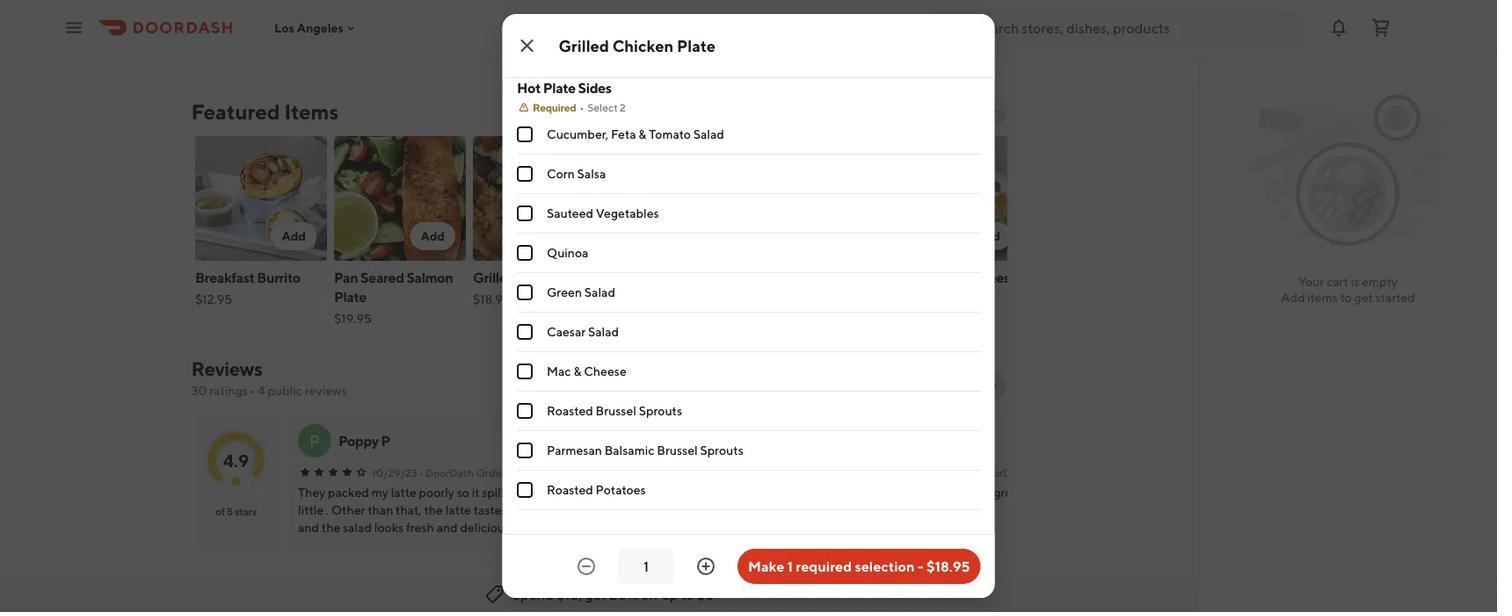 Task type: describe. For each thing, give the bounding box(es) containing it.
tomato
[[649, 127, 691, 142]]

add for breakfast burrito
[[281, 229, 306, 244]]

Mac & Cheese checkbox
[[517, 364, 532, 380]]

caesar
[[546, 325, 585, 339]]

chicken inside dialog
[[613, 36, 674, 55]]

pan
[[334, 269, 358, 286]]

parmesan
[[546, 444, 602, 458]]

of
[[215, 506, 224, 518]]

breakfast burrito $12.95
[[195, 269, 300, 307]]

add for bacon egg & cheese
[[976, 229, 1000, 244]]

hot plate sides group
[[517, 78, 981, 511]]

make
[[748, 559, 784, 575]]

0 horizontal spatial p
[[309, 432, 320, 451]]

stars
[[234, 506, 256, 518]]

$19.95
[[334, 312, 371, 326]]

Corn Salsa checkbox
[[517, 166, 532, 182]]

is
[[1351, 275, 1360, 289]]

Item Search search field
[[754, 593, 993, 612]]

chicken avocado salad $17.95
[[611, 269, 720, 326]]

close grilled chicken plate image
[[517, 35, 538, 56]]

feta
[[611, 127, 636, 142]]

add inside your cart is empty add items to get started
[[1281, 291, 1305, 305]]

poppy
[[338, 433, 378, 450]]

hot
[[517, 80, 540, 96]]

doordash for p
[[425, 467, 474, 479]]

panini
[[670, 503, 704, 518]]

add review
[[847, 378, 916, 393]]

Quinoa checkbox
[[517, 245, 532, 261]]

grilled chicken plate
[[559, 36, 716, 55]]

doordash for c
[[696, 467, 744, 479]]

los angeles button
[[274, 20, 358, 35]]

chicken/salmon plate seasoning
[[517, 533, 722, 550]]

bacon
[[889, 269, 929, 286]]

add button for burrito
[[271, 222, 316, 251]]

4.9
[[223, 451, 249, 471]]

reviews 30 ratings • 4 public reviews
[[191, 358, 347, 398]]

get inside your cart is empty add items to get started
[[1354, 291, 1373, 305]]

& for feta
[[638, 127, 646, 142]]

next button of carousel image
[[986, 105, 1000, 119]]

reviews
[[191, 358, 262, 381]]

$18.95 inside button
[[927, 559, 970, 575]]

full menu
[[191, 581, 257, 597]]

grilled for grilled chicken plate
[[559, 36, 609, 55]]

reviews link
[[191, 358, 262, 381]]

required
[[796, 559, 852, 575]]

grilled for grilled chicken plate $18.95
[[473, 269, 515, 286]]

2
[[619, 101, 625, 113]]

order for p
[[476, 467, 504, 479]]

up
[[662, 587, 678, 604]]

3 doordash from the left
[[979, 467, 1027, 479]]

5 add button from the left
[[826, 222, 872, 251]]

seared
[[360, 269, 404, 286]]

1
[[787, 559, 793, 575]]

Roasted Brussel Sprouts checkbox
[[517, 404, 532, 419]]

selection
[[855, 559, 915, 575]]

bowl
[[812, 269, 843, 286]]

• doordash order for p
[[419, 467, 504, 479]]

0 vertical spatial cheese
[[970, 269, 1017, 286]]

$12.95
[[195, 292, 232, 307]]

seasoning
[[658, 533, 722, 550]]

green
[[546, 285, 582, 300]]

bacon egg & cheese image
[[889, 136, 1021, 261]]

0 items, open order cart image
[[1371, 17, 1392, 38]]

add review button
[[836, 372, 926, 400]]

1 horizontal spatial p
[[381, 433, 390, 450]]

notification bell image
[[1328, 17, 1350, 38]]

• inside reviews 30 ratings • 4 public reviews
[[250, 384, 255, 398]]

Sauteed Vegetables checkbox
[[517, 206, 532, 222]]

cucumber,
[[546, 127, 608, 142]]

decrease quantity by 1 image
[[576, 557, 597, 578]]

full
[[191, 581, 216, 597]]

menu
[[219, 581, 257, 597]]

potatoes
[[595, 483, 645, 498]]

spend
[[512, 587, 554, 604]]

add for grilled chicken plate
[[559, 229, 583, 244]]

order for c
[[746, 467, 775, 479]]

ratings
[[209, 384, 248, 398]]

items
[[1308, 291, 1338, 305]]

1 vertical spatial get
[[585, 587, 607, 604]]

breakfast bowl image
[[750, 136, 882, 261]]

make 1 required selection - $18.95 button
[[738, 549, 981, 585]]

plate inside "pan seared salmon plate $19.95"
[[334, 289, 366, 306]]

plate inside grilled chicken plate $18.95
[[571, 269, 604, 286]]

chicken/salmon
[[517, 533, 621, 550]]

a
[[656, 433, 666, 450]]

grilled chicken plate $18.95
[[473, 269, 604, 307]]

burrito
[[257, 269, 300, 286]]

cheese inside 'hot plate sides' group
[[584, 364, 626, 379]]

& for egg
[[959, 269, 967, 286]]

off
[[641, 587, 659, 604]]

• for 10/29/23
[[419, 467, 423, 479]]

to for items
[[1340, 291, 1352, 305]]

add for pan seared salmon plate
[[420, 229, 444, 244]]

add for breakfast bowl
[[837, 229, 861, 244]]

chicken caprese panini button
[[575, 502, 704, 520]]

0 horizontal spatial sprouts
[[638, 404, 682, 418]]

angeles
[[297, 20, 344, 35]]

sauteed vegetables
[[546, 206, 659, 221]]

grilled chicken plate image
[[473, 136, 604, 261]]

poppy p
[[338, 433, 390, 450]]

Roasted Potatoes checkbox
[[517, 483, 532, 498]]

30
[[191, 384, 207, 398]]

make 1 required selection - $18.95
[[748, 559, 970, 575]]

chicken caprese panini
[[575, 503, 704, 518]]

mac & cheese
[[546, 364, 626, 379]]

1 vertical spatial brussel
[[657, 444, 697, 458]]

avocado
[[666, 269, 720, 286]]

review inside button
[[874, 378, 916, 393]]

Parmesan Balsamic Brussel Sprouts checkbox
[[517, 443, 532, 459]]

curtis a
[[616, 433, 666, 450]]

• doordash order for c
[[689, 467, 775, 479]]

of 5 stars
[[215, 506, 256, 518]]

Current quantity is 1 number field
[[629, 557, 664, 577]]

• doordash review
[[972, 467, 1064, 479]]

balsamic
[[604, 444, 654, 458]]

pan seared salmon plate $19.95
[[334, 269, 453, 326]]



Task type: locate. For each thing, give the bounding box(es) containing it.
$18.95 inside grilled chicken plate $18.95
[[473, 292, 510, 307]]

cucumber, feta & tomato salad
[[546, 127, 724, 142]]

get
[[1354, 291, 1373, 305], [585, 587, 607, 604]]

spend $15, get 20% off up to $5
[[512, 587, 714, 604]]

los
[[274, 20, 294, 35]]

• left 4
[[250, 384, 255, 398]]

0 vertical spatial review
[[874, 378, 916, 393]]

$15,
[[556, 587, 582, 604]]

p right poppy
[[381, 433, 390, 450]]

caprese
[[623, 503, 668, 518]]

grilled chicken plate dialog
[[502, 0, 995, 613]]

&
[[638, 127, 646, 142], [959, 269, 967, 286], [573, 364, 581, 379]]

next image
[[986, 379, 1000, 393]]

to right up
[[681, 587, 694, 604]]

1 horizontal spatial review
[[1029, 467, 1064, 479]]

2 • doordash order from the left
[[689, 467, 775, 479]]

1 vertical spatial roasted
[[546, 483, 593, 498]]

1 vertical spatial review
[[1029, 467, 1064, 479]]

sprouts up a
[[638, 404, 682, 418]]

add button up burrito
[[271, 222, 316, 251]]

grilled inside dialog
[[559, 36, 609, 55]]

• select 2
[[579, 101, 625, 113]]

0 horizontal spatial &
[[573, 364, 581, 379]]

• for 8/14/23
[[689, 467, 694, 479]]

increase quantity by 1 image
[[695, 557, 717, 578]]

& right 'feta'
[[638, 127, 646, 142]]

0 vertical spatial sprouts
[[638, 404, 682, 418]]

cheese up roasted brussel sprouts
[[584, 364, 626, 379]]

1 horizontal spatial to
[[1340, 291, 1352, 305]]

• doordash order up panini
[[689, 467, 775, 479]]

0 vertical spatial grilled
[[559, 36, 609, 55]]

• right '10/29/23'
[[419, 467, 423, 479]]

$5
[[697, 587, 714, 604]]

to
[[1340, 291, 1352, 305], [681, 587, 694, 604]]

roasted for roasted potatoes
[[546, 483, 593, 498]]

green salad
[[546, 285, 615, 300]]

to for up
[[681, 587, 694, 604]]

grilled
[[559, 36, 609, 55], [473, 269, 515, 286]]

doordash up panini
[[696, 467, 744, 479]]

roasted for roasted brussel sprouts
[[546, 404, 593, 418]]

1 vertical spatial cheese
[[584, 364, 626, 379]]

2 doordash from the left
[[696, 467, 744, 479]]

los angeles
[[274, 20, 344, 35]]

1 horizontal spatial sprouts
[[700, 444, 743, 458]]

•
[[579, 101, 584, 113], [250, 384, 255, 398], [419, 467, 423, 479], [689, 467, 694, 479], [972, 467, 977, 479]]

add button down sauteed
[[549, 222, 594, 251]]

add button up bacon egg & cheese
[[965, 222, 1011, 251]]

Caesar Salad checkbox
[[517, 324, 532, 340]]

• right 10/18/23
[[972, 467, 977, 479]]

roasted up c
[[546, 404, 593, 418]]

add button up avocado
[[687, 222, 733, 251]]

chicken down roasted potatoes
[[575, 503, 621, 518]]

doordash right '10/29/23'
[[425, 467, 474, 479]]

0 vertical spatial &
[[638, 127, 646, 142]]

chicken inside chicken avocado salad $17.95
[[611, 269, 663, 286]]

open menu image
[[63, 17, 84, 38]]

public
[[268, 384, 302, 398]]

previous image
[[951, 379, 965, 393]]

6 add button from the left
[[965, 222, 1011, 251]]

-
[[918, 559, 924, 575]]

salad up $17.95 on the bottom left
[[611, 289, 646, 306]]

chicken inside button
[[575, 503, 621, 518]]

mac
[[546, 364, 571, 379]]

corn salsa
[[546, 167, 606, 181]]

c
[[586, 432, 598, 451]]

brussel up curtis
[[595, 404, 636, 418]]

breakfast
[[195, 269, 254, 286], [750, 269, 810, 286]]

breakfast for breakfast burrito $12.95
[[195, 269, 254, 286]]

roasted brussel sprouts
[[546, 404, 682, 418]]

2 horizontal spatial doordash
[[979, 467, 1027, 479]]

1 order from the left
[[476, 467, 504, 479]]

to inside your cart is empty add items to get started
[[1340, 291, 1352, 305]]

roasted down parmesan
[[546, 483, 593, 498]]

add
[[281, 229, 306, 244], [420, 229, 444, 244], [559, 229, 583, 244], [698, 229, 722, 244], [837, 229, 861, 244], [976, 229, 1000, 244], [1281, 291, 1305, 305], [847, 378, 871, 393]]

featured
[[191, 99, 280, 124]]

0 horizontal spatial order
[[476, 467, 504, 479]]

0 vertical spatial roasted
[[546, 404, 593, 418]]

2 breakfast from the left
[[750, 269, 810, 286]]

1 • doordash order from the left
[[419, 467, 504, 479]]

1 horizontal spatial get
[[1354, 291, 1373, 305]]

& right mac
[[573, 364, 581, 379]]

4
[[258, 384, 265, 398]]

salad right caesar at the bottom left
[[588, 325, 619, 339]]

• right the 8/14/23
[[689, 467, 694, 479]]

8/14/23
[[649, 467, 688, 479]]

sprouts
[[638, 404, 682, 418], [700, 444, 743, 458]]

salad right tomato
[[693, 127, 724, 142]]

featured items heading
[[191, 98, 339, 126]]

1 breakfast from the left
[[195, 269, 254, 286]]

sides
[[578, 80, 611, 96]]

sauteed
[[546, 206, 593, 221]]

add button up bowl
[[826, 222, 872, 251]]

0 vertical spatial $18.95
[[473, 292, 510, 307]]

get down the is
[[1354, 291, 1373, 305]]

2 vertical spatial &
[[573, 364, 581, 379]]

Cucumber, Feta & Tomato Salad checkbox
[[517, 127, 532, 142]]

chicken down quinoa 'checkbox'
[[517, 269, 569, 286]]

p
[[309, 432, 320, 451], [381, 433, 390, 450]]

4 add button from the left
[[687, 222, 733, 251]]

0 horizontal spatial doordash
[[425, 467, 474, 479]]

breakfast left bowl
[[750, 269, 810, 286]]

0 horizontal spatial review
[[874, 378, 916, 393]]

1 vertical spatial &
[[959, 269, 967, 286]]

vegetables
[[596, 206, 659, 221]]

$17.95
[[611, 312, 647, 326]]

$18.95 right -
[[927, 559, 970, 575]]

plate inside 'hot plate sides' group
[[543, 80, 575, 96]]

• inside 'hot plate sides' group
[[579, 101, 584, 113]]

parmesan balsamic brussel sprouts
[[546, 444, 743, 458]]

review
[[874, 378, 916, 393], [1029, 467, 1064, 479]]

1 vertical spatial sprouts
[[700, 444, 743, 458]]

items
[[284, 99, 339, 124]]

sprouts right a
[[700, 444, 743, 458]]

plate
[[677, 36, 716, 55], [543, 80, 575, 96], [571, 269, 604, 286], [334, 289, 366, 306], [623, 533, 656, 550]]

salsa
[[577, 167, 606, 181]]

1 horizontal spatial doordash
[[696, 467, 744, 479]]

p left poppy
[[309, 432, 320, 451]]

doordash right 10/18/23
[[979, 467, 1027, 479]]

0 horizontal spatial brussel
[[595, 404, 636, 418]]

get right the $15,
[[585, 587, 607, 604]]

grilled inside grilled chicken plate $18.95
[[473, 269, 515, 286]]

add button up salmon
[[410, 222, 455, 251]]

select
[[587, 101, 617, 113]]

cheese
[[970, 269, 1017, 286], [584, 364, 626, 379]]

20%
[[609, 587, 638, 604]]

pan seared salmon plate image
[[334, 136, 466, 261]]

brussel up the 8/14/23
[[657, 444, 697, 458]]

chicken up $17.95 on the bottom left
[[611, 269, 663, 286]]

cart
[[1327, 275, 1349, 289]]

1 horizontal spatial breakfast
[[750, 269, 810, 286]]

featured items
[[191, 99, 339, 124]]

add button for avocado
[[687, 222, 733, 251]]

0 vertical spatial to
[[1340, 291, 1352, 305]]

0 horizontal spatial get
[[585, 587, 607, 604]]

add inside button
[[847, 378, 871, 393]]

doordash
[[425, 467, 474, 479], [696, 467, 744, 479], [979, 467, 1027, 479]]

5
[[226, 506, 233, 518]]

0 horizontal spatial • doordash order
[[419, 467, 504, 479]]

2 roasted from the top
[[546, 483, 593, 498]]

1 horizontal spatial &
[[638, 127, 646, 142]]

0 horizontal spatial cheese
[[584, 364, 626, 379]]

Green Salad checkbox
[[517, 285, 532, 301]]

0 horizontal spatial to
[[681, 587, 694, 604]]

breakfast up "$12.95" at the left
[[195, 269, 254, 286]]

chicken inside grilled chicken plate $18.95
[[517, 269, 569, 286]]

1 add button from the left
[[271, 222, 316, 251]]

hot plate sides
[[517, 80, 611, 96]]

0 vertical spatial brussel
[[595, 404, 636, 418]]

breakfast inside breakfast burrito $12.95
[[195, 269, 254, 286]]

add button for seared
[[410, 222, 455, 251]]

0 vertical spatial get
[[1354, 291, 1373, 305]]

& right egg
[[959, 269, 967, 286]]

grilled up sides
[[559, 36, 609, 55]]

add for chicken avocado salad
[[698, 229, 722, 244]]

breakfast burrito image
[[195, 136, 327, 261]]

salad right green
[[584, 285, 615, 300]]

chicken avocado salad image
[[611, 136, 743, 261]]

1 horizontal spatial grilled
[[559, 36, 609, 55]]

1 vertical spatial grilled
[[473, 269, 515, 286]]

1 horizontal spatial brussel
[[657, 444, 697, 458]]

1 vertical spatial $18.95
[[927, 559, 970, 575]]

your
[[1299, 275, 1324, 289]]

• for 10/18/23
[[972, 467, 977, 479]]

3 add button from the left
[[549, 222, 594, 251]]

0 horizontal spatial breakfast
[[195, 269, 254, 286]]

roasted potatoes
[[546, 483, 645, 498]]

order
[[476, 467, 504, 479], [746, 467, 775, 479]]

salad
[[693, 127, 724, 142], [584, 285, 615, 300], [611, 289, 646, 306], [588, 325, 619, 339]]

1 horizontal spatial order
[[746, 467, 775, 479]]

1 roasted from the top
[[546, 404, 593, 418]]

1 horizontal spatial $18.95
[[927, 559, 970, 575]]

breakfast for breakfast bowl
[[750, 269, 810, 286]]

add button for chicken
[[549, 222, 594, 251]]

egg
[[931, 269, 956, 286]]

grilled left green salad checkbox on the top of the page
[[473, 269, 515, 286]]

curtis
[[616, 433, 654, 450]]

$18.95 left green salad checkbox on the top of the page
[[473, 292, 510, 307]]

• left select
[[579, 101, 584, 113]]

started
[[1376, 291, 1415, 305]]

reviews
[[305, 384, 347, 398]]

chicken up 2
[[613, 36, 674, 55]]

10/29/23
[[371, 467, 417, 479]]

1 doordash from the left
[[425, 467, 474, 479]]

required
[[532, 101, 576, 113]]

salad inside chicken avocado salad $17.95
[[611, 289, 646, 306]]

add button
[[271, 222, 316, 251], [410, 222, 455, 251], [549, 222, 594, 251], [687, 222, 733, 251], [826, 222, 872, 251], [965, 222, 1011, 251]]

breakfast bowl
[[750, 269, 843, 286]]

2 horizontal spatial &
[[959, 269, 967, 286]]

salmon
[[406, 269, 453, 286]]

cheese right egg
[[970, 269, 1017, 286]]

bacon egg & cheese
[[889, 269, 1017, 286]]

to down "cart"
[[1340, 291, 1352, 305]]

0 horizontal spatial $18.95
[[473, 292, 510, 307]]

empty
[[1362, 275, 1398, 289]]

1 vertical spatial to
[[681, 587, 694, 604]]

corn
[[546, 167, 574, 181]]

1 horizontal spatial • doordash order
[[689, 467, 775, 479]]

your cart is empty add items to get started
[[1281, 275, 1415, 305]]

1 horizontal spatial cheese
[[970, 269, 1017, 286]]

2 order from the left
[[746, 467, 775, 479]]

2 add button from the left
[[410, 222, 455, 251]]

• doordash order right '10/29/23'
[[419, 467, 504, 479]]

0 horizontal spatial grilled
[[473, 269, 515, 286]]

10/18/23
[[927, 467, 971, 479]]



Task type: vqa. For each thing, say whether or not it's contained in the screenshot.
SEE ALL associated with Fastest near you
no



